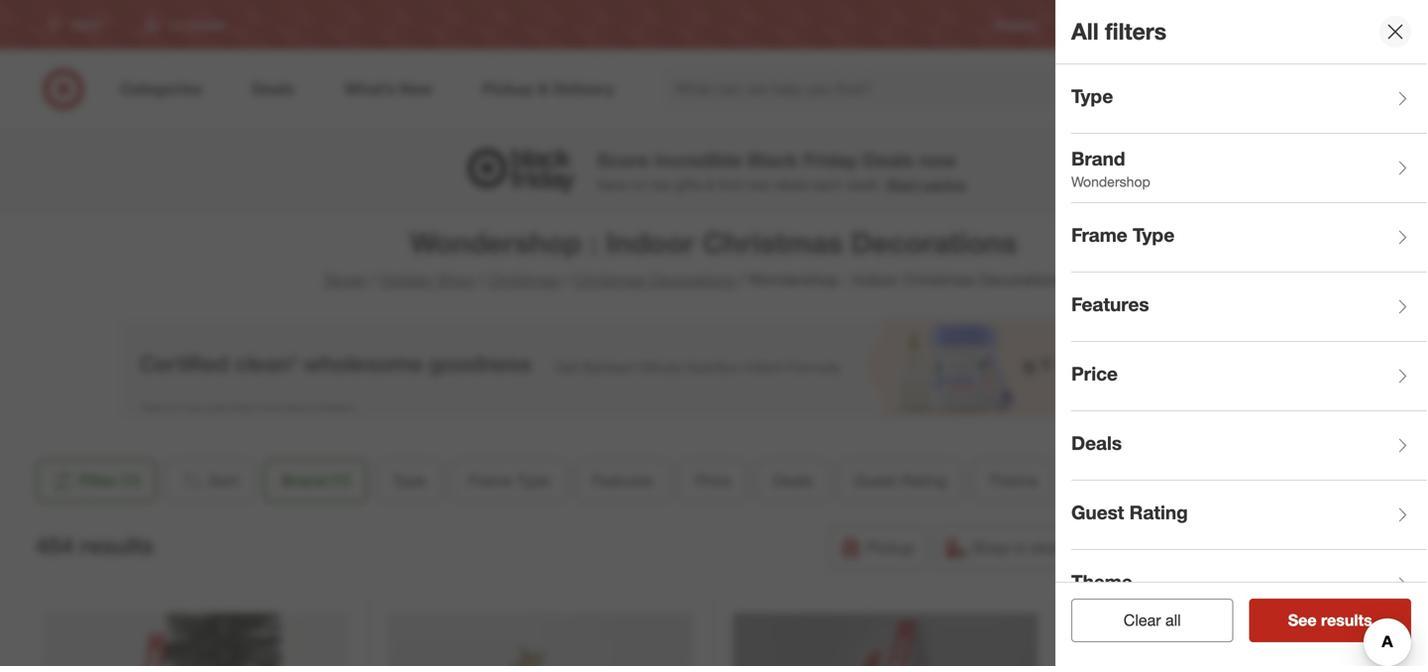 Task type: describe. For each thing, give the bounding box(es) containing it.
score
[[597, 149, 649, 171]]

0 vertical spatial guest rating
[[854, 471, 947, 490]]

filter
[[79, 471, 118, 490]]

find
[[1335, 17, 1358, 32]]

stores
[[1361, 17, 1396, 32]]

shop inside wondershop : indoor christmas decorations target / holiday shop / christmas / christmas decorations / wondershop : indoor christmas decorations (454)
[[437, 270, 475, 289]]

1 horizontal spatial frame type button
[[1071, 203, 1427, 273]]

theme button inside all filters dialog
[[1071, 550, 1427, 619]]

0 horizontal spatial theme button
[[972, 459, 1054, 503]]

decorations up advertisement region
[[650, 270, 736, 289]]

advertisement region
[[119, 319, 1308, 418]]

sort
[[209, 471, 239, 490]]

christmas decorations link
[[573, 270, 736, 289]]

(454)
[[1069, 270, 1104, 289]]

filter (1) button
[[36, 459, 156, 503]]

new
[[745, 176, 771, 193]]

shipping button
[[1279, 526, 1392, 570]]

saving
[[923, 176, 966, 193]]

2 / from the left
[[479, 270, 484, 289]]

1 vertical spatial features button
[[575, 459, 670, 503]]

frame inside all filters dialog
[[1071, 224, 1128, 246]]

clear
[[1124, 611, 1161, 630]]

store
[[1031, 538, 1067, 558]]

same
[[1124, 538, 1165, 558]]

What can we help you find? suggestions appear below search field
[[663, 67, 1157, 111]]

brand for brand (1)
[[282, 471, 327, 490]]

christmas right christmas link
[[573, 270, 646, 289]]

guest rating inside all filters dialog
[[1071, 501, 1188, 524]]

frame type inside all filters dialog
[[1071, 224, 1175, 246]]

redcard
[[1158, 17, 1205, 32]]

find
[[718, 176, 742, 193]]

brand for brand wondershop
[[1071, 147, 1125, 170]]

same day delivery button
[[1087, 526, 1271, 570]]

3 / from the left
[[564, 270, 569, 289]]

wondershop inside all filters dialog
[[1071, 173, 1151, 190]]

holiday
[[380, 270, 433, 289]]

0 horizontal spatial wondershop
[[410, 225, 582, 260]]

weekly ad
[[1070, 17, 1126, 32]]

brand wondershop
[[1071, 147, 1151, 190]]

delivery
[[1201, 538, 1258, 558]]

registry link
[[994, 16, 1038, 33]]

1 vertical spatial price
[[695, 471, 731, 490]]

incredible
[[654, 149, 743, 171]]

all
[[1071, 17, 1099, 45]]

christmas down saving on the right top of page
[[903, 270, 975, 289]]

weekly ad link
[[1070, 16, 1126, 33]]

find stores
[[1335, 17, 1396, 32]]

0 horizontal spatial indoor
[[606, 225, 695, 260]]

gifts
[[675, 176, 702, 193]]

decorations down saving on the right top of page
[[851, 225, 1017, 260]]

rating inside all filters dialog
[[1130, 501, 1188, 524]]

1 vertical spatial price button
[[678, 459, 748, 503]]

christmas down the new
[[703, 225, 843, 260]]

deals inside all filters dialog
[[1071, 432, 1122, 455]]

0 horizontal spatial frame type
[[468, 471, 551, 490]]

&
[[706, 176, 715, 193]]

christmas right holiday shop link
[[488, 270, 560, 289]]

see
[[1288, 611, 1317, 630]]

filter (1)
[[79, 471, 140, 490]]

shop in store button
[[935, 526, 1080, 570]]

target link
[[323, 270, 366, 289]]



Task type: vqa. For each thing, say whether or not it's contained in the screenshot.
rightmost the deals button
yes



Task type: locate. For each thing, give the bounding box(es) containing it.
all filters dialog
[[1056, 0, 1427, 666]]

1 horizontal spatial rating
[[1130, 501, 1188, 524]]

results
[[80, 532, 154, 560], [1321, 611, 1372, 630]]

rating up pickup
[[901, 471, 947, 490]]

pickup
[[867, 538, 915, 558]]

0 horizontal spatial deals
[[773, 471, 813, 490]]

friday
[[803, 149, 858, 171]]

decorations
[[851, 225, 1017, 260], [650, 270, 736, 289], [979, 270, 1065, 289]]

price inside all filters dialog
[[1071, 362, 1118, 385]]

all
[[1166, 611, 1181, 630]]

1 horizontal spatial (1)
[[332, 471, 350, 490]]

1 horizontal spatial deals
[[863, 149, 914, 171]]

weekly
[[1070, 17, 1108, 32]]

2 vertical spatial deals
[[773, 471, 813, 490]]

clear all
[[1124, 611, 1181, 630]]

1 horizontal spatial price button
[[1071, 342, 1427, 411]]

/ right christmas link
[[564, 270, 569, 289]]

1 vertical spatial brand
[[282, 471, 327, 490]]

1 vertical spatial results
[[1321, 611, 1372, 630]]

theme button
[[972, 459, 1054, 503], [1071, 550, 1427, 619]]

results for see results
[[1321, 611, 1372, 630]]

guest rating
[[854, 471, 947, 490], [1071, 501, 1188, 524]]

see results
[[1288, 611, 1372, 630]]

0 horizontal spatial (1)
[[122, 471, 140, 490]]

indoor down the week. on the top right
[[852, 270, 898, 289]]

1 vertical spatial guest rating
[[1071, 501, 1188, 524]]

1 horizontal spatial guest
[[1071, 501, 1124, 524]]

indoor up christmas decorations link
[[606, 225, 695, 260]]

features
[[1071, 293, 1149, 316], [592, 471, 653, 490]]

1 vertical spatial rating
[[1130, 501, 1188, 524]]

0 horizontal spatial frame
[[468, 471, 512, 490]]

guest rating button
[[837, 459, 964, 503], [1071, 481, 1427, 550]]

1 horizontal spatial deals button
[[1071, 411, 1427, 481]]

now
[[919, 149, 957, 171]]

/ right target link
[[370, 270, 376, 289]]

results right the 454
[[80, 532, 154, 560]]

454 results
[[36, 532, 154, 560]]

christmas
[[703, 225, 843, 260], [488, 270, 560, 289], [573, 270, 646, 289], [903, 270, 975, 289]]

holiday shop link
[[380, 270, 475, 289]]

0 vertical spatial indoor
[[606, 225, 695, 260]]

guest rating up "same"
[[1071, 501, 1188, 524]]

decorations left (454)
[[979, 270, 1065, 289]]

wondershop : indoor christmas decorations target / holiday shop / christmas / christmas decorations / wondershop : indoor christmas decorations (454)
[[323, 225, 1104, 289]]

deals button
[[1071, 411, 1427, 481], [756, 459, 829, 503]]

theme up shop in store
[[989, 471, 1038, 490]]

/ left christmas link
[[479, 270, 484, 289]]

score incredible black friday deals now save on top gifts & find new deals each week. start saving
[[597, 149, 966, 193]]

0 vertical spatial type button
[[1071, 64, 1427, 134]]

shop inside shop in store "button"
[[972, 538, 1010, 558]]

0 vertical spatial frame
[[1071, 224, 1128, 246]]

1 horizontal spatial results
[[1321, 611, 1372, 630]]

results inside button
[[1321, 611, 1372, 630]]

1 horizontal spatial guest rating button
[[1071, 481, 1427, 550]]

0 vertical spatial :
[[590, 225, 598, 260]]

ad
[[1111, 17, 1126, 32]]

frame
[[1071, 224, 1128, 246], [468, 471, 512, 490]]

0 horizontal spatial features button
[[575, 459, 670, 503]]

1 horizontal spatial guest rating
[[1071, 501, 1188, 524]]

0 horizontal spatial type button
[[376, 459, 443, 503]]

deals
[[775, 176, 808, 193]]

rating
[[901, 471, 947, 490], [1130, 501, 1188, 524]]

0 horizontal spatial frame type button
[[451, 459, 567, 503]]

price button inside all filters dialog
[[1071, 342, 1427, 411]]

:
[[590, 225, 598, 260], [844, 270, 848, 289]]

brand
[[1071, 147, 1125, 170], [282, 471, 327, 490]]

top
[[651, 176, 671, 193]]

1 horizontal spatial price
[[1071, 362, 1118, 385]]

0 horizontal spatial guest rating
[[854, 471, 947, 490]]

0 vertical spatial guest
[[854, 471, 897, 490]]

0 vertical spatial frame type button
[[1071, 203, 1427, 273]]

guest up "same"
[[1071, 501, 1124, 524]]

frame type
[[1071, 224, 1175, 246], [468, 471, 551, 490]]

shop
[[437, 270, 475, 289], [972, 538, 1010, 558]]

: down the week. on the top right
[[844, 270, 848, 289]]

1 vertical spatial frame type
[[468, 471, 551, 490]]

0 horizontal spatial price
[[695, 471, 731, 490]]

christmas link
[[488, 270, 560, 289]]

0 vertical spatial frame type
[[1071, 224, 1175, 246]]

0 horizontal spatial shop
[[437, 270, 475, 289]]

(1)
[[122, 471, 140, 490], [332, 471, 350, 490]]

results for 454 results
[[80, 532, 154, 560]]

features inside all filters dialog
[[1071, 293, 1149, 316]]

1 vertical spatial theme button
[[1071, 550, 1427, 619]]

1 horizontal spatial theme
[[1071, 571, 1133, 593]]

1 vertical spatial shop
[[972, 538, 1010, 558]]

0 horizontal spatial :
[[590, 225, 598, 260]]

1 vertical spatial wondershop
[[410, 225, 582, 260]]

0 horizontal spatial features
[[592, 471, 653, 490]]

price
[[1071, 362, 1118, 385], [695, 471, 731, 490]]

1 horizontal spatial :
[[844, 270, 848, 289]]

theme inside all filters dialog
[[1071, 571, 1133, 593]]

see results button
[[1249, 599, 1411, 642]]

brand (1)
[[282, 471, 350, 490]]

1 vertical spatial guest
[[1071, 501, 1124, 524]]

0 horizontal spatial brand
[[282, 471, 327, 490]]

redcard link
[[1158, 16, 1205, 33]]

1 horizontal spatial shop
[[972, 538, 1010, 558]]

20" battery operated animated plush dancing christmas tree sculpture - wondershop™ green image
[[388, 613, 693, 666], [388, 613, 693, 666]]

1 vertical spatial features
[[592, 471, 653, 490]]

guest rating up pickup
[[854, 471, 947, 490]]

frame type button
[[1071, 203, 1427, 273], [451, 459, 567, 503]]

0 vertical spatial wondershop
[[1071, 173, 1151, 190]]

/ right christmas decorations link
[[740, 270, 745, 289]]

type
[[1071, 85, 1113, 108], [1133, 224, 1175, 246], [393, 471, 426, 490], [517, 471, 551, 490]]

1 horizontal spatial wondershop
[[749, 270, 839, 289]]

in
[[1014, 538, 1026, 558]]

1 vertical spatial deals
[[1071, 432, 1122, 455]]

pickup button
[[830, 526, 928, 570]]

2 horizontal spatial deals
[[1071, 432, 1122, 455]]

1 horizontal spatial theme button
[[1071, 550, 1427, 619]]

0 vertical spatial features button
[[1071, 273, 1427, 342]]

1 vertical spatial theme
[[1071, 571, 1133, 593]]

0 vertical spatial brand
[[1071, 147, 1125, 170]]

registry
[[994, 17, 1038, 32]]

0 vertical spatial price button
[[1071, 342, 1427, 411]]

1 horizontal spatial type button
[[1071, 64, 1427, 134]]

1 vertical spatial :
[[844, 270, 848, 289]]

black
[[748, 149, 798, 171]]

0 vertical spatial features
[[1071, 293, 1149, 316]]

shop right holiday
[[437, 270, 475, 289]]

wondershop
[[1071, 173, 1151, 190], [410, 225, 582, 260], [749, 270, 839, 289]]

1 horizontal spatial features button
[[1071, 273, 1427, 342]]

1 vertical spatial frame
[[468, 471, 512, 490]]

theme down "same"
[[1071, 571, 1133, 593]]

0 vertical spatial results
[[80, 532, 154, 560]]

price button
[[1071, 342, 1427, 411], [678, 459, 748, 503]]

same day delivery
[[1124, 538, 1258, 558]]

454
[[36, 532, 74, 560]]

1 horizontal spatial features
[[1071, 293, 1149, 316]]

3pc fabric gnome christmas figurine set - wondershop™ white/red image
[[1078, 613, 1384, 666], [1078, 613, 1384, 666]]

theme
[[989, 471, 1038, 490], [1071, 571, 1133, 593]]

1 vertical spatial indoor
[[852, 270, 898, 289]]

0 vertical spatial shop
[[437, 270, 475, 289]]

week.
[[846, 176, 883, 193]]

4 / from the left
[[740, 270, 745, 289]]

1 vertical spatial type button
[[376, 459, 443, 503]]

sort button
[[164, 459, 256, 503]]

(1) inside button
[[122, 471, 140, 490]]

shop left in
[[972, 538, 1010, 558]]

rating up "same"
[[1130, 501, 1188, 524]]

0 horizontal spatial deals button
[[756, 459, 829, 503]]

0 vertical spatial price
[[1071, 362, 1118, 385]]

all filters
[[1071, 17, 1167, 45]]

large climbing santa decorative christmas figurine red - wondershop™ image
[[43, 613, 348, 666], [43, 613, 348, 666], [733, 613, 1038, 666], [733, 613, 1038, 666]]

save
[[597, 176, 627, 193]]

each
[[812, 176, 842, 193]]

start
[[886, 176, 919, 193]]

(1) for filter (1)
[[122, 471, 140, 490]]

results right "see"
[[1321, 611, 1372, 630]]

1 horizontal spatial brand
[[1071, 147, 1125, 170]]

0 vertical spatial deals
[[863, 149, 914, 171]]

1 horizontal spatial frame type
[[1071, 224, 1175, 246]]

features button
[[1071, 273, 1427, 342], [575, 459, 670, 503]]

0 vertical spatial rating
[[901, 471, 947, 490]]

1 horizontal spatial indoor
[[852, 270, 898, 289]]

find stores link
[[1335, 16, 1396, 33]]

0 horizontal spatial rating
[[901, 471, 947, 490]]

guest up pickup button
[[854, 471, 897, 490]]

clear all button
[[1071, 599, 1234, 642]]

0 horizontal spatial results
[[80, 532, 154, 560]]

0 vertical spatial theme
[[989, 471, 1038, 490]]

0 horizontal spatial price button
[[678, 459, 748, 503]]

0 horizontal spatial theme
[[989, 471, 1038, 490]]

0 horizontal spatial guest rating button
[[837, 459, 964, 503]]

target
[[323, 270, 366, 289]]

on
[[631, 176, 647, 193]]

: down save
[[590, 225, 598, 260]]

1 horizontal spatial frame
[[1071, 224, 1128, 246]]

2 (1) from the left
[[332, 471, 350, 490]]

0 vertical spatial theme button
[[972, 459, 1054, 503]]

deals
[[863, 149, 914, 171], [1071, 432, 1122, 455], [773, 471, 813, 490]]

0 horizontal spatial guest
[[854, 471, 897, 490]]

day
[[1170, 538, 1197, 558]]

2 horizontal spatial wondershop
[[1071, 173, 1151, 190]]

deals button inside all filters dialog
[[1071, 411, 1427, 481]]

brand inside brand wondershop
[[1071, 147, 1125, 170]]

/
[[370, 270, 376, 289], [479, 270, 484, 289], [564, 270, 569, 289], [740, 270, 745, 289]]

2 vertical spatial wondershop
[[749, 270, 839, 289]]

(1) for brand (1)
[[332, 471, 350, 490]]

indoor
[[606, 225, 695, 260], [852, 270, 898, 289]]

1 / from the left
[[370, 270, 376, 289]]

1 vertical spatial frame type button
[[451, 459, 567, 503]]

type button
[[1071, 64, 1427, 134], [376, 459, 443, 503]]

deals inside score incredible black friday deals now save on top gifts & find new deals each week. start saving
[[863, 149, 914, 171]]

shop in store
[[972, 538, 1067, 558]]

1 (1) from the left
[[122, 471, 140, 490]]

filters
[[1105, 17, 1167, 45]]

shipping
[[1316, 538, 1379, 558]]

guest
[[854, 471, 897, 490], [1071, 501, 1124, 524]]

guest inside all filters dialog
[[1071, 501, 1124, 524]]



